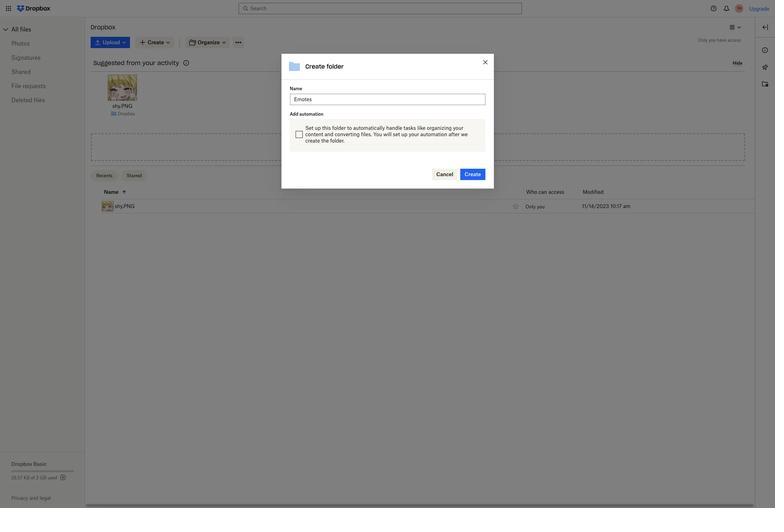 Task type: vqa. For each thing, say whether or not it's contained in the screenshot.
table at top
yes



Task type: locate. For each thing, give the bounding box(es) containing it.
files for deleted files
[[34, 97, 45, 104]]

basic
[[33, 462, 47, 468]]

1 vertical spatial you
[[537, 204, 545, 210]]

files down file requests link
[[34, 97, 45, 104]]

name
[[290, 86, 302, 91], [104, 189, 119, 195]]

1 vertical spatial automation
[[421, 131, 448, 137]]

content
[[306, 131, 324, 137]]

access
[[728, 38, 742, 43], [549, 189, 565, 195]]

shy.png right /shy.png icon
[[115, 203, 135, 209]]

your down tasks
[[409, 131, 419, 137]]

0 vertical spatial name
[[290, 86, 302, 91]]

you left have
[[709, 38, 716, 43]]

all files
[[11, 26, 31, 33]]

automation
[[300, 111, 324, 117], [421, 131, 448, 137]]

tasks
[[404, 125, 416, 131]]

converting
[[335, 131, 360, 137]]

up
[[315, 125, 321, 131], [402, 131, 408, 137]]

1 vertical spatial files
[[34, 97, 45, 104]]

1 vertical spatial folder
[[333, 125, 346, 131]]

up right set
[[402, 131, 408, 137]]

0 horizontal spatial up
[[315, 125, 321, 131]]

only inside name shy.png, modified 11/14/2023 10:17 am, element
[[526, 204, 536, 210]]

will
[[384, 131, 392, 137]]

shy.png link
[[113, 102, 133, 110], [115, 202, 135, 211]]

0 horizontal spatial name
[[104, 189, 119, 195]]

and left the legal in the left bottom of the page
[[29, 496, 38, 502]]

and down this
[[325, 131, 334, 137]]

1 vertical spatial your
[[453, 125, 464, 131]]

you for only you have access
[[709, 38, 716, 43]]

recents button
[[91, 170, 118, 182]]

access right can
[[549, 189, 565, 195]]

2
[[36, 476, 39, 481]]

up up content
[[315, 125, 321, 131]]

0 vertical spatial dropbox
[[91, 24, 116, 31]]

0 horizontal spatial dropbox
[[11, 462, 32, 468]]

only you have access
[[699, 38, 742, 43]]

deleted
[[11, 97, 32, 104]]

of
[[31, 476, 35, 481]]

starred
[[127, 173, 142, 179]]

suggested from your activity
[[94, 60, 179, 67]]

after
[[449, 131, 460, 137]]

your
[[142, 60, 156, 67], [453, 125, 464, 131], [409, 131, 419, 137]]

0 vertical spatial access
[[728, 38, 742, 43]]

create
[[306, 63, 325, 70], [465, 171, 481, 177]]

photos link
[[11, 37, 74, 51]]

and
[[325, 131, 334, 137], [29, 496, 38, 502]]

suggested
[[94, 60, 125, 67]]

modified
[[583, 189, 604, 195]]

only down who
[[526, 204, 536, 210]]

0 horizontal spatial you
[[537, 204, 545, 210]]

shy.png link up 'dropbox' link
[[113, 102, 133, 110]]

1 horizontal spatial automation
[[421, 131, 448, 137]]

2 vertical spatial your
[[409, 131, 419, 137]]

deleted files
[[11, 97, 45, 104]]

gb
[[40, 476, 46, 481]]

you inside name shy.png, modified 11/14/2023 10:17 am, element
[[537, 204, 545, 210]]

0 vertical spatial you
[[709, 38, 716, 43]]

automation inside set up this folder to automatically handle tasks like organizing your content and converting files. you will set up your automation after we create the folder.
[[421, 131, 448, 137]]

1 vertical spatial dropbox
[[118, 111, 135, 116]]

organizing
[[427, 125, 452, 131]]

11/14/2023
[[583, 203, 610, 209]]

1 vertical spatial up
[[402, 131, 408, 137]]

1 horizontal spatial files
[[34, 97, 45, 104]]

you
[[374, 131, 382, 137]]

who
[[527, 189, 538, 195]]

0 horizontal spatial and
[[29, 496, 38, 502]]

recents
[[96, 173, 113, 179]]

privacy and legal link
[[11, 496, 85, 502]]

only left have
[[699, 38, 708, 43]]

2 vertical spatial dropbox
[[11, 462, 32, 468]]

1 horizontal spatial name
[[290, 86, 302, 91]]

0 vertical spatial only
[[699, 38, 708, 43]]

add
[[290, 111, 299, 117]]

you
[[709, 38, 716, 43], [537, 204, 545, 210]]

name up /shy.png icon
[[104, 189, 119, 195]]

2 horizontal spatial your
[[453, 125, 464, 131]]

signatures
[[11, 54, 41, 61]]

0 vertical spatial and
[[325, 131, 334, 137]]

only you button
[[526, 204, 545, 210]]

name button
[[104, 188, 509, 197]]

dropbox basic
[[11, 462, 47, 468]]

we
[[461, 131, 468, 137]]

create for create
[[465, 171, 481, 177]]

starred button
[[121, 170, 148, 182]]

files right all
[[20, 26, 31, 33]]

the
[[322, 138, 329, 144]]

only
[[699, 38, 708, 43], [526, 204, 536, 210]]

your right the from
[[142, 60, 156, 67]]

0 vertical spatial files
[[20, 26, 31, 33]]

11/14/2023 10:17 am
[[583, 203, 631, 209]]

shy.png link right /shy.png icon
[[115, 202, 135, 211]]

file
[[11, 83, 21, 90]]

1 horizontal spatial your
[[409, 131, 419, 137]]

0 vertical spatial your
[[142, 60, 156, 67]]

you down can
[[537, 204, 545, 210]]

0 horizontal spatial access
[[549, 189, 565, 195]]

create inside create button
[[465, 171, 481, 177]]

table
[[85, 185, 756, 214]]

access right have
[[728, 38, 742, 43]]

deleted files link
[[11, 93, 74, 107]]

folder
[[327, 63, 344, 70], [333, 125, 346, 131]]

28.57 kb of 2 gb used
[[11, 476, 57, 481]]

0 horizontal spatial files
[[20, 26, 31, 33]]

automation down organizing
[[421, 131, 448, 137]]

add to starred image
[[512, 202, 520, 211]]

privacy and legal
[[11, 496, 51, 502]]

your up the after
[[453, 125, 464, 131]]

set up this folder to automatically handle tasks like organizing your content and converting files. you will set up your automation after we create the folder.
[[306, 125, 468, 144]]

1 horizontal spatial and
[[325, 131, 334, 137]]

shy.png
[[113, 103, 133, 109], [115, 203, 135, 209]]

dropbox for dropbox basic
[[11, 462, 32, 468]]

automation up set
[[300, 111, 324, 117]]

0 vertical spatial automation
[[300, 111, 324, 117]]

files
[[20, 26, 31, 33], [34, 97, 45, 104]]

name up add
[[290, 86, 302, 91]]

dropbox
[[91, 24, 116, 31], [118, 111, 135, 116], [11, 462, 32, 468]]

1 vertical spatial create
[[465, 171, 481, 177]]

0 vertical spatial create
[[306, 63, 325, 70]]

shy.png up 'dropbox' link
[[113, 103, 133, 109]]

1 vertical spatial only
[[526, 204, 536, 210]]

0 horizontal spatial create
[[306, 63, 325, 70]]

0 horizontal spatial only
[[526, 204, 536, 210]]

files for all files
[[20, 26, 31, 33]]

open activity image
[[762, 80, 770, 89]]

1 horizontal spatial create
[[465, 171, 481, 177]]

dropbox link
[[118, 110, 135, 117]]

1 vertical spatial name
[[104, 189, 119, 195]]

1 horizontal spatial you
[[709, 38, 716, 43]]

cancel
[[437, 171, 454, 177]]

1 horizontal spatial access
[[728, 38, 742, 43]]

1 horizontal spatial only
[[699, 38, 708, 43]]

/shy.png image
[[108, 75, 137, 101]]

2 horizontal spatial dropbox
[[118, 111, 135, 116]]

file requests
[[11, 83, 46, 90]]

activity
[[157, 60, 179, 67]]



Task type: describe. For each thing, give the bounding box(es) containing it.
this
[[322, 125, 331, 131]]

only for only you
[[526, 204, 536, 210]]

Name text field
[[294, 96, 481, 103]]

name inside create folder dialog
[[290, 86, 302, 91]]

1 vertical spatial shy.png
[[115, 203, 135, 209]]

signatures link
[[11, 51, 74, 65]]

handle
[[387, 125, 403, 131]]

table containing name
[[85, 185, 756, 214]]

create folder dialog
[[282, 54, 494, 189]]

open pinned items image
[[762, 63, 770, 72]]

1 horizontal spatial up
[[402, 131, 408, 137]]

0 vertical spatial up
[[315, 125, 321, 131]]

file requests link
[[11, 79, 74, 93]]

open details pane image
[[762, 23, 770, 32]]

files.
[[361, 131, 372, 137]]

folder.
[[331, 138, 345, 144]]

0 horizontal spatial automation
[[300, 111, 324, 117]]

set
[[393, 131, 400, 137]]

only for only you have access
[[699, 38, 708, 43]]

who can access
[[527, 189, 565, 195]]

am
[[624, 203, 631, 209]]

dropbox for 'dropbox' link
[[118, 111, 135, 116]]

set
[[306, 125, 314, 131]]

legal
[[40, 496, 51, 502]]

can
[[539, 189, 548, 195]]

upgrade link
[[750, 5, 770, 12]]

automatically
[[353, 125, 385, 131]]

from
[[127, 60, 141, 67]]

used
[[48, 476, 57, 481]]

get more space image
[[59, 474, 67, 483]]

shared link
[[11, 65, 74, 79]]

all files link
[[11, 24, 85, 35]]

0 vertical spatial folder
[[327, 63, 344, 70]]

kb
[[24, 476, 30, 481]]

name shy.png, modified 11/14/2023 10:17 am, element
[[85, 200, 756, 214]]

create for create folder
[[306, 63, 325, 70]]

photos
[[11, 40, 30, 47]]

only you
[[526, 204, 545, 210]]

to
[[347, 125, 352, 131]]

all
[[11, 26, 19, 33]]

you for only you
[[537, 204, 545, 210]]

upgrade
[[750, 5, 770, 12]]

cancel button
[[433, 169, 458, 180]]

global header element
[[0, 0, 776, 17]]

name inside button
[[104, 189, 119, 195]]

shared
[[11, 68, 31, 75]]

create
[[306, 138, 320, 144]]

folder inside set up this folder to automatically handle tasks like organizing your content and converting files. you will set up your automation after we create the folder.
[[333, 125, 346, 131]]

0 vertical spatial shy.png
[[113, 103, 133, 109]]

add automation
[[290, 111, 324, 117]]

10:17
[[611, 203, 622, 209]]

and inside set up this folder to automatically handle tasks like organizing your content and converting files. you will set up your automation after we create the folder.
[[325, 131, 334, 137]]

1 vertical spatial and
[[29, 496, 38, 502]]

/shy.png image
[[102, 201, 114, 212]]

1 horizontal spatial dropbox
[[91, 24, 116, 31]]

have
[[718, 38, 727, 43]]

modified button
[[583, 188, 623, 197]]

0 vertical spatial shy.png link
[[113, 102, 133, 110]]

requests
[[23, 83, 46, 90]]

0 horizontal spatial your
[[142, 60, 156, 67]]

create folder
[[306, 63, 344, 70]]

28.57
[[11, 476, 23, 481]]

privacy
[[11, 496, 28, 502]]

like
[[418, 125, 426, 131]]

open information panel image
[[762, 46, 770, 55]]

create button
[[461, 169, 486, 180]]

dropbox logo - go to the homepage image
[[14, 3, 53, 14]]

1 vertical spatial shy.png link
[[115, 202, 135, 211]]

1 vertical spatial access
[[549, 189, 565, 195]]



